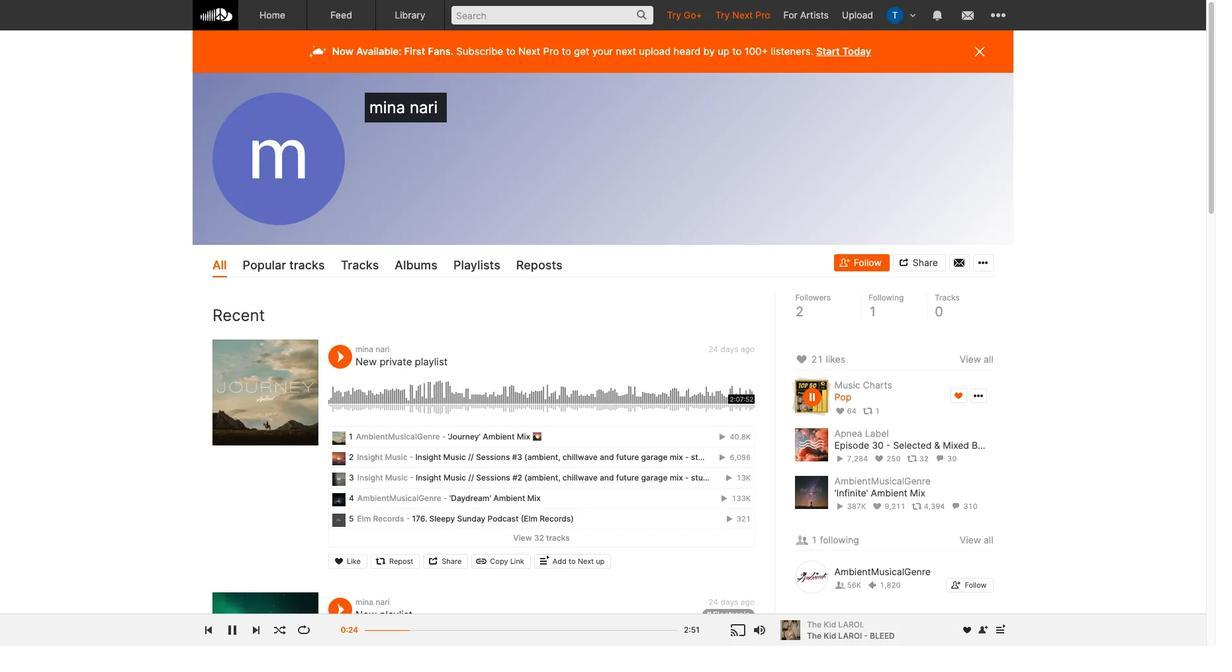 Task type: describe. For each thing, give the bounding box(es) containing it.
your
[[593, 45, 613, 58]]

mix for insight music // sessions #2 (ambient, chillwave and future garage mix - study music)
[[670, 473, 684, 483]]

records)
[[540, 514, 574, 524]]

176. sleepy sunday podcast (elm records) element
[[333, 514, 346, 527]]

new for new  playlist
[[356, 609, 377, 622]]

1 horizontal spatial up
[[718, 45, 730, 58]]

'journey'
[[448, 432, 481, 442]]

1 vertical spatial share button
[[423, 555, 469, 569]]

try for try go+
[[667, 9, 682, 21]]

ambient​musical​genre link
[[835, 566, 942, 579]]

1 for 1
[[876, 406, 881, 416]]

listeners.
[[771, 45, 814, 58]]

music) for insight music // sessions #3 (ambient, chillwave and future garage mix - study music)
[[715, 452, 740, 462]]

next up image
[[993, 623, 1009, 639]]

21 likes
[[812, 354, 846, 365]]

4
[[349, 493, 354, 503]]

home link
[[238, 0, 307, 30]]

tracks 0
[[936, 293, 961, 320]]

&
[[935, 440, 941, 451]]

albums
[[395, 258, 438, 272]]

mina nari new  playlist
[[356, 598, 413, 622]]

0 vertical spatial next
[[733, 9, 753, 21]]

mixed
[[944, 440, 970, 451]]

music charts pop
[[835, 380, 893, 403]]

321
[[735, 514, 751, 524]]

1 vertical spatial 2
[[349, 452, 354, 462]]

podcast
[[488, 514, 519, 524]]

go mobile
[[796, 618, 840, 630]]

mobile
[[811, 618, 840, 630]]

first
[[404, 45, 426, 58]]

music) for insight music // sessions #2 (ambient, chillwave and future garage mix - study music)
[[715, 473, 740, 483]]

music charts link
[[835, 380, 893, 391]]

follow for follow button to the left
[[854, 257, 882, 269]]

library
[[395, 9, 426, 21]]

chillwave for #2
[[563, 473, 598, 483]]

'infinite'
[[835, 488, 869, 499]]

tracks link
[[341, 255, 379, 278]]

56k link
[[835, 581, 862, 590]]

repost
[[389, 557, 414, 567]]

study for insight music // sessions #3 (ambient, chillwave and future garage mix - study music)
[[691, 452, 713, 462]]

future for #3
[[616, 452, 639, 462]]

6,096
[[728, 453, 751, 462]]

try go+
[[667, 9, 703, 21]]

ambientmusicalgenre's avatar element
[[796, 561, 829, 594]]

up inside button
[[596, 557, 605, 567]]

elm
[[357, 514, 371, 524]]

133k
[[730, 494, 751, 503]]

popular
[[243, 258, 286, 272]]

view for 1 following
[[961, 535, 982, 546]]

try for try next pro
[[716, 9, 730, 21]]

40.8k
[[728, 432, 751, 442]]

tara schultz's avatar element
[[887, 7, 904, 24]]

1 vertical spatial ambientmusicalgenre
[[835, 476, 932, 487]]

64
[[848, 406, 857, 416]]

21
[[812, 354, 824, 365]]

next inside button
[[578, 557, 594, 567]]

heard
[[674, 45, 701, 58]]

view all for 21 likes
[[961, 354, 994, 365]]

new  playlist element
[[213, 593, 319, 646]]

electronic
[[713, 610, 750, 620]]

the kid laroi - bleed link
[[807, 630, 895, 642]]

- left 'journey'
[[442, 432, 446, 442]]

library link
[[376, 0, 445, 30]]

music inside music charts pop
[[835, 380, 861, 391]]

pop element
[[796, 380, 829, 413]]

0 vertical spatial share button
[[893, 255, 947, 272]]

for artists
[[784, 9, 829, 21]]

64 link
[[835, 406, 857, 416]]

get
[[574, 45, 590, 58]]

1,820
[[881, 581, 902, 590]]

ambientmusicalgenre link
[[835, 476, 932, 487]]

new for new private playlist
[[356, 355, 377, 368]]

tracks for tracks
[[341, 258, 379, 272]]

to right subscribe
[[506, 45, 516, 58]]

13k
[[737, 473, 751, 483]]

upload
[[639, 45, 671, 58]]

// for #2
[[468, 473, 474, 483]]

playlist stats element
[[835, 404, 994, 418]]

followers 2
[[796, 293, 832, 320]]

apnea
[[835, 428, 863, 439]]

4 ambientmusicalgenre         - 'daydream' ambient mix
[[349, 493, 541, 503]]

ambient inside ambientmusicalgenre 'infinite' ambient mix
[[872, 488, 908, 499]]

the kid laroi - bleed element
[[781, 621, 801, 641]]

try next pro link
[[709, 0, 777, 30]]

new private playlist element
[[213, 340, 319, 445]]

250 link
[[875, 454, 902, 464]]

try go+ link
[[661, 0, 709, 30]]

5
[[349, 514, 354, 524]]

today
[[843, 45, 872, 58]]

mina for mina nari
[[370, 98, 405, 117]]

pop
[[835, 392, 852, 403]]

link
[[510, 557, 524, 567]]

ambientmusicalgenre for 4 ambientmusicalgenre         - 'daydream' ambient mix
[[358, 493, 442, 503]]

#2
[[513, 473, 523, 483]]

tracks for tracks 0
[[936, 293, 961, 303]]

all
[[213, 258, 227, 272]]

and for #2
[[600, 473, 614, 483]]

by
[[973, 440, 984, 451]]

- inside the kid laroi. the kid laroi - bleed
[[865, 631, 868, 641]]

tracks inside popular tracks link
[[289, 258, 325, 272]]

for
[[784, 9, 798, 21]]

laroi
[[839, 631, 862, 641]]

popular tracks
[[243, 258, 325, 272]]

go+
[[684, 9, 703, 21]]

2 kid from the top
[[824, 631, 837, 641]]

days for 24 days ago electronic
[[721, 598, 739, 608]]

#3
[[512, 452, 523, 462]]

9,211
[[885, 502, 906, 512]]

follow for the rightmost follow button
[[966, 581, 988, 590]]

mix for 'journey' ambient mix 🌄
[[517, 432, 531, 442]]

chillwave for #3
[[563, 452, 598, 462]]

nari for mina nari
[[410, 98, 438, 117]]

following
[[821, 535, 860, 546]]

garage for insight music // sessions #2 (ambient, chillwave and future garage mix - study music)
[[641, 473, 668, 483]]

mina nari's avatar element
[[213, 93, 345, 225]]

1 kid from the top
[[824, 620, 837, 630]]

reposts
[[517, 258, 563, 272]]

like
[[347, 557, 361, 567]]

following 1
[[869, 293, 905, 320]]

Search search field
[[452, 6, 654, 25]]

30 link
[[936, 454, 958, 464]]

mina nari link for private
[[356, 344, 390, 354]]

mina for mina nari new  playlist
[[356, 598, 374, 608]]

1 link
[[863, 406, 881, 416]]

view for 21 likes
[[961, 354, 982, 365]]

ambientmusicalgenre 'infinite' ambient mix
[[835, 476, 932, 499]]

artists
[[801, 9, 829, 21]]

now available: first fans. subscribe to next pro to get your next upload heard by up to 100+ listeners. start today
[[332, 45, 872, 58]]

episode 30 - selected & mixed by kyrro link
[[835, 440, 1010, 452]]

playlist inside mina nari new  playlist
[[380, 609, 413, 622]]

add to next up button
[[534, 555, 612, 569]]

1 inside "following 1"
[[869, 304, 878, 320]]

nari for mina nari new private playlist
[[376, 344, 390, 354]]

0
[[936, 304, 944, 320]]

like image
[[796, 352, 809, 368]]

'infinite' ambient mix element
[[796, 476, 829, 509]]

fans.
[[428, 45, 454, 58]]

176.
[[412, 514, 427, 524]]

24 for 24 days ago
[[709, 344, 719, 354]]

🌄
[[533, 432, 543, 442]]

1 following
[[812, 535, 860, 546]]

future for #2
[[616, 473, 639, 483]]

feed
[[331, 9, 352, 21]]

pop link
[[835, 392, 852, 404]]

feed link
[[307, 0, 376, 30]]

1 vertical spatial share
[[442, 557, 462, 567]]

30 inside apnea label episode 30 - selected & mixed by kyrro
[[873, 440, 884, 451]]

try next pro
[[716, 9, 771, 21]]

2 inside followers 2
[[796, 304, 805, 320]]

ago for 24 days ago
[[741, 344, 755, 354]]



Task type: locate. For each thing, give the bounding box(es) containing it.
apnea label episode 30 - selected & mixed by kyrro
[[835, 428, 1010, 451]]

ambientmusicalgenre for 1 ambientmusicalgenre         - 'journey' ambient mix 🌄
[[356, 432, 440, 442]]

32 down episode 30 - selected & mixed by kyrro link
[[920, 454, 930, 464]]

0 vertical spatial kid
[[824, 620, 837, 630]]

ambientmusicalgenre right 'journey' ambient mix 🌄 element
[[356, 432, 440, 442]]

1 mix from the top
[[670, 452, 684, 462]]

1 study from the top
[[691, 452, 713, 462]]

1 horizontal spatial follow button
[[947, 578, 994, 593]]

start
[[817, 45, 840, 58]]

1 chillwave from the top
[[563, 452, 598, 462]]

(ambient, down 2 insight music         - insight music // sessions #3 (ambient, chillwave and future garage mix - study music) in the bottom of the page
[[525, 473, 561, 483]]

pro left get
[[543, 45, 559, 58]]

2 vertical spatial mina
[[356, 598, 374, 608]]

progress bar
[[365, 624, 678, 646]]

0 vertical spatial garage
[[641, 452, 668, 462]]

1 vertical spatial follow
[[966, 581, 988, 590]]

the down the go mobile
[[807, 631, 822, 641]]

tracks right popular
[[289, 258, 325, 272]]

pro
[[756, 9, 771, 21], [543, 45, 559, 58]]

1 horizontal spatial next
[[578, 557, 594, 567]]

mina nari link for playlist
[[356, 598, 390, 608]]

0 vertical spatial 2
[[796, 304, 805, 320]]

- left 176.
[[406, 514, 410, 524]]

mina nari new private playlist
[[356, 344, 448, 368]]

100+
[[745, 45, 769, 58]]

1 horizontal spatial share button
[[893, 255, 947, 272]]

2 study from the top
[[691, 473, 713, 483]]

1 horizontal spatial 30
[[948, 454, 958, 464]]

study
[[691, 452, 713, 462], [691, 473, 713, 483]]

0 vertical spatial days
[[721, 344, 739, 354]]

1 vertical spatial mix
[[670, 473, 684, 483]]

0 vertical spatial nari
[[410, 98, 438, 117]]

// up 'daydream'
[[468, 473, 474, 483]]

0 vertical spatial playlist
[[415, 355, 448, 368]]

track stats element for 30
[[835, 452, 994, 466]]

32 down (elm
[[534, 533, 544, 543]]

0 vertical spatial ago
[[741, 344, 755, 354]]

all for 21 likes
[[985, 354, 994, 365]]

0 vertical spatial (ambient,
[[525, 452, 561, 462]]

for artists link
[[777, 0, 836, 30]]

study left 6,096
[[691, 452, 713, 462]]

mix
[[670, 452, 684, 462], [670, 473, 684, 483]]

ambient for 'journey' ambient mix 🌄
[[483, 432, 515, 442]]

30 down mixed
[[948, 454, 958, 464]]

sessions for #2
[[476, 473, 511, 483]]

new inside mina nari new private playlist
[[356, 355, 377, 368]]

1 vertical spatial playlist
[[380, 609, 413, 622]]

mix left the 🌄
[[517, 432, 531, 442]]

recent
[[213, 306, 265, 325]]

ago
[[741, 344, 755, 354], [741, 598, 755, 608]]

1 vertical spatial view all
[[961, 535, 994, 546]]

garage for insight music // sessions #3 (ambient, chillwave and future garage mix - study music)
[[641, 452, 668, 462]]

playlist right private
[[415, 355, 448, 368]]

ago for 24 days ago electronic
[[741, 598, 755, 608]]

1 vertical spatial 32
[[534, 533, 544, 543]]

2 music) from the top
[[715, 473, 740, 483]]

2 try from the left
[[716, 9, 730, 21]]

chillwave down 2 insight music         - insight music // sessions #3 (ambient, chillwave and future garage mix - study music) in the bottom of the page
[[563, 473, 598, 483]]

32 inside "track stats" element
[[920, 454, 930, 464]]

1 horizontal spatial try
[[716, 9, 730, 21]]

0 vertical spatial mina nari link
[[356, 344, 390, 354]]

9,211 link
[[873, 502, 906, 512]]

1 24 from the top
[[709, 344, 719, 354]]

sessions for #3
[[476, 452, 510, 462]]

2:51
[[684, 625, 700, 635]]

1 vertical spatial kid
[[824, 631, 837, 641]]

1 vertical spatial pro
[[543, 45, 559, 58]]

albums link
[[395, 255, 438, 278]]

30 down the label in the right of the page
[[873, 440, 884, 451]]

2 chillwave from the top
[[563, 473, 598, 483]]

1 vertical spatial music)
[[715, 473, 740, 483]]

playlist down repost popup button
[[380, 609, 413, 622]]

share down the sleepy
[[442, 557, 462, 567]]

0 vertical spatial tracks
[[289, 258, 325, 272]]

playlist
[[415, 355, 448, 368], [380, 609, 413, 622]]

1 vertical spatial follow button
[[947, 578, 994, 593]]

records
[[373, 514, 404, 524]]

view all down 310
[[961, 535, 994, 546]]

2 mix from the top
[[670, 473, 684, 483]]

try right 'go+'
[[716, 9, 730, 21]]

mix inside ambientmusicalgenre 'infinite' ambient mix
[[911, 488, 926, 499]]

1 mina nari link from the top
[[356, 344, 390, 354]]

310 link
[[952, 502, 979, 512]]

mix up (elm
[[528, 493, 541, 503]]

follow button up following on the top of the page
[[834, 255, 890, 272]]

nari for mina nari new  playlist
[[376, 598, 390, 608]]

insight down 1 ambientmusicalgenre         - 'journey' ambient mix 🌄
[[416, 452, 441, 462]]

1 right 'following' image
[[812, 535, 818, 546]]

0 vertical spatial new
[[356, 355, 377, 368]]

0 vertical spatial ambientmusicalgenre
[[356, 432, 440, 442]]

to left 100+
[[733, 45, 742, 58]]

nari inside mina nari new  playlist
[[376, 598, 390, 608]]

insight right 3
[[358, 473, 383, 483]]

1 vertical spatial up
[[596, 557, 605, 567]]

future
[[616, 452, 639, 462], [616, 473, 639, 483]]

(ambient, down the 🌄
[[525, 452, 561, 462]]

1 right 'journey' ambient mix 🌄 element
[[349, 432, 353, 442]]

chillwave up 3 insight music         - insight music // sessions #2 (ambient, chillwave and future garage mix - study music) 13k
[[563, 452, 598, 462]]

1 all from the top
[[985, 354, 994, 365]]

1 vertical spatial next
[[519, 45, 541, 58]]

2 days from the top
[[721, 598, 739, 608]]

0 vertical spatial up
[[718, 45, 730, 58]]

ambient up 9,211 link
[[872, 488, 908, 499]]

1 vertical spatial tracks
[[936, 293, 961, 303]]

1 days from the top
[[721, 344, 739, 354]]

0 vertical spatial share
[[913, 257, 939, 269]]

'daydream' ambient mix element
[[333, 494, 346, 507]]

1 the from the top
[[807, 620, 822, 630]]

upload link
[[836, 0, 880, 30]]

1 garage from the top
[[641, 452, 668, 462]]

1 horizontal spatial tracks
[[546, 533, 570, 543]]

mix for insight music // sessions #3 (ambient, chillwave and future garage mix - study music)
[[670, 452, 684, 462]]

0 vertical spatial track stats element
[[835, 452, 994, 466]]

1 (ambient, from the top
[[525, 452, 561, 462]]

add to next up
[[553, 557, 605, 567]]

track stats element containing 7,284
[[835, 452, 994, 466]]

follow button up next up image
[[947, 578, 994, 593]]

new up the 0:24
[[356, 609, 377, 622]]

1 vertical spatial days
[[721, 598, 739, 608]]

study for insight music // sessions #2 (ambient, chillwave and future garage mix - study music)
[[691, 473, 713, 483]]

tracks up "0"
[[936, 293, 961, 303]]

mina for mina nari new private playlist
[[356, 344, 374, 354]]

- left 13k
[[686, 473, 689, 483]]

0 vertical spatial and
[[600, 452, 614, 462]]

0 horizontal spatial playlist
[[380, 609, 413, 622]]

1 ambientmusicalgenre         - 'journey' ambient mix 🌄
[[349, 432, 543, 442]]

available:
[[356, 45, 402, 58]]

and for #3
[[600, 452, 614, 462]]

follow button
[[834, 255, 890, 272], [947, 578, 994, 593]]

1 vertical spatial garage
[[641, 473, 668, 483]]

0 vertical spatial follow button
[[834, 255, 890, 272]]

ago inside "24 days ago electronic"
[[741, 598, 755, 608]]

view down 310
[[961, 535, 982, 546]]

the right the kid laroi - bleed "element"
[[807, 620, 822, 630]]

0 horizontal spatial 2
[[349, 452, 354, 462]]

0 horizontal spatial follow button
[[834, 255, 890, 272]]

- right laroi
[[865, 631, 868, 641]]

2 mina nari link from the top
[[356, 598, 390, 608]]

24 days ago
[[709, 344, 755, 354]]

to right add
[[569, 557, 576, 567]]

- left 6,096
[[686, 452, 689, 462]]

insight right insight music // sessions #3 (ambient, chillwave and future garage mix - study music) element
[[357, 452, 383, 462]]

0 vertical spatial future
[[616, 452, 639, 462]]

nari up new  playlist link
[[376, 598, 390, 608]]

- up 4 ambientmusicalgenre         - 'daydream' ambient mix
[[410, 473, 414, 483]]

music) down 6,096
[[715, 473, 740, 483]]

1 horizontal spatial tracks
[[936, 293, 961, 303]]

1 horizontal spatial 32
[[920, 454, 930, 464]]

like button
[[329, 555, 368, 569]]

by
[[704, 45, 715, 58]]

mix
[[517, 432, 531, 442], [911, 488, 926, 499], [528, 493, 541, 503]]

0 vertical spatial 32
[[920, 454, 930, 464]]

copy
[[490, 557, 508, 567]]

0 vertical spatial study
[[691, 452, 713, 462]]

next up 100+
[[733, 9, 753, 21]]

1 vertical spatial (ambient,
[[525, 473, 561, 483]]

sessions left '#2'
[[476, 473, 511, 483]]

2 vertical spatial ambientmusicalgenre
[[358, 493, 442, 503]]

1 vertical spatial future
[[616, 473, 639, 483]]

days for 24 days ago
[[721, 344, 739, 354]]

1 future from the top
[[616, 452, 639, 462]]

1 vertical spatial track stats element
[[835, 500, 994, 514]]

250
[[887, 454, 902, 464]]

insight music // sessions #3 (ambient, chillwave and future garage mix - study music) element
[[333, 452, 346, 466]]

32 link
[[908, 454, 930, 464]]

0 vertical spatial mina
[[370, 98, 405, 117]]

0 horizontal spatial follow
[[854, 257, 882, 269]]

1 vertical spatial nari
[[376, 344, 390, 354]]

0 vertical spatial chillwave
[[563, 452, 598, 462]]

copy link
[[490, 557, 524, 567]]

playlists link
[[454, 255, 501, 278]]

1 vertical spatial mina
[[356, 344, 374, 354]]

ambientmusicalgenre up records
[[358, 493, 442, 503]]

subscribe
[[457, 45, 504, 58]]

chillwave
[[563, 452, 598, 462], [563, 473, 598, 483]]

mina inside mina nari new  playlist
[[356, 598, 374, 608]]

label
[[866, 428, 890, 439]]

1 horizontal spatial pro
[[756, 9, 771, 21]]

1 for 1 following
[[812, 535, 818, 546]]

upload
[[842, 9, 874, 21]]

0 horizontal spatial up
[[596, 557, 605, 567]]

1 ago from the top
[[741, 344, 755, 354]]

kid left laroi.
[[824, 620, 837, 630]]

tracks inside view 32 tracks link
[[546, 533, 570, 543]]

0 horizontal spatial share
[[442, 557, 462, 567]]

0 vertical spatial mix
[[670, 452, 684, 462]]

2 garage from the top
[[641, 473, 668, 483]]

all for 1 following
[[985, 535, 994, 546]]

episode 30 - selected & mixed by kyrro element
[[796, 428, 829, 461]]

and up 3 insight music         - insight music // sessions #2 (ambient, chillwave and future garage mix - study music) 13k
[[600, 452, 614, 462]]

pro left for
[[756, 9, 771, 21]]

- down 1 ambientmusicalgenre         - 'journey' ambient mix 🌄
[[410, 452, 414, 462]]

0 vertical spatial the
[[807, 620, 822, 630]]

view down (elm
[[513, 533, 532, 543]]

0 horizontal spatial tracks
[[289, 258, 325, 272]]

mina nari link up new  playlist link
[[356, 598, 390, 608]]

2
[[796, 304, 805, 320], [349, 452, 354, 462]]

mina up new  playlist link
[[356, 598, 374, 608]]

0 vertical spatial 24
[[709, 344, 719, 354]]

and
[[600, 452, 614, 462], [600, 473, 614, 483]]

music) down the 40.8k
[[715, 452, 740, 462]]

share button up following on the top of the page
[[893, 255, 947, 272]]

popular tracks link
[[243, 255, 325, 278]]

0 vertical spatial 30
[[873, 440, 884, 451]]

up right add
[[596, 557, 605, 567]]

follow
[[854, 257, 882, 269], [966, 581, 988, 590]]

0 vertical spatial pro
[[756, 9, 771, 21]]

and down 2 insight music         - insight music // sessions #3 (ambient, chillwave and future garage mix - study music) in the bottom of the page
[[600, 473, 614, 483]]

mina up new private playlist link
[[356, 344, 374, 354]]

1 try from the left
[[667, 9, 682, 21]]

2 ago from the top
[[741, 598, 755, 608]]

2 right insight music // sessions #3 (ambient, chillwave and future garage mix - study music) element
[[349, 452, 354, 462]]

2 the from the top
[[807, 631, 822, 641]]

0 horizontal spatial next
[[519, 45, 541, 58]]

// down 'journey'
[[468, 452, 474, 462]]

2 new from the top
[[356, 609, 377, 622]]

56k
[[848, 581, 862, 590]]

- up 250 link
[[887, 440, 891, 451]]

track stats element
[[835, 452, 994, 466], [835, 500, 994, 514]]

2 vertical spatial nari
[[376, 598, 390, 608]]

view down tracks 0
[[961, 354, 982, 365]]

2 and from the top
[[600, 473, 614, 483]]

2 24 from the top
[[709, 598, 719, 608]]

insight up 4 ambientmusicalgenre         - 'daydream' ambient mix
[[416, 473, 442, 483]]

1 horizontal spatial follow
[[966, 581, 988, 590]]

(ambient, for #2
[[525, 473, 561, 483]]

1 track stats element from the top
[[835, 452, 994, 466]]

likes
[[827, 354, 846, 365]]

start today link
[[817, 45, 872, 58]]

1 horizontal spatial playlist
[[415, 355, 448, 368]]

2 view all from the top
[[961, 535, 994, 546]]

track stats element containing 387k
[[835, 500, 994, 514]]

ambientmusicalgenre up "'infinite' ambient mix" link
[[835, 476, 932, 487]]

days inside "24 days ago electronic"
[[721, 598, 739, 608]]

new left private
[[356, 355, 377, 368]]

'journey' ambient mix 🌄 element
[[333, 432, 346, 445]]

share button down the sleepy
[[423, 555, 469, 569]]

1 vertical spatial the
[[807, 631, 822, 641]]

2 vertical spatial next
[[578, 557, 594, 567]]

nari up private
[[376, 344, 390, 354]]

1 vertical spatial tracks
[[546, 533, 570, 543]]

1 view all from the top
[[961, 354, 994, 365]]

tracks left albums at the top of page
[[341, 258, 379, 272]]

0 vertical spatial sessions
[[476, 452, 510, 462]]

all link
[[213, 255, 227, 278]]

2 down followers
[[796, 304, 805, 320]]

mix up 4,394 link
[[911, 488, 926, 499]]

insight
[[357, 452, 383, 462], [416, 452, 441, 462], [358, 473, 383, 483], [416, 473, 442, 483]]

new inside mina nari new  playlist
[[356, 609, 377, 622]]

kid down mobile
[[824, 631, 837, 641]]

0 horizontal spatial try
[[667, 9, 682, 21]]

0 vertical spatial music)
[[715, 452, 740, 462]]

0 vertical spatial follow
[[854, 257, 882, 269]]

2 horizontal spatial next
[[733, 9, 753, 21]]

// for #3
[[468, 452, 474, 462]]

go
[[796, 618, 808, 630]]

mina nari link up private
[[356, 344, 390, 354]]

mina inside mina nari new private playlist
[[356, 344, 374, 354]]

1 music) from the top
[[715, 452, 740, 462]]

1 inside playlist stats element
[[876, 406, 881, 416]]

try left 'go+'
[[667, 9, 682, 21]]

playlists
[[454, 258, 501, 272]]

1 vertical spatial 30
[[948, 454, 958, 464]]

mix for 'daydream' ambient mix
[[528, 493, 541, 503]]

nari down first
[[410, 98, 438, 117]]

1 vertical spatial new
[[356, 609, 377, 622]]

0 horizontal spatial 32
[[534, 533, 544, 543]]

3 insight music         - insight music // sessions #2 (ambient, chillwave and future garage mix - study music) 13k
[[349, 473, 751, 483]]

next right add
[[578, 557, 594, 567]]

share button
[[893, 255, 947, 272], [423, 555, 469, 569]]

ambient
[[483, 432, 515, 442], [872, 488, 908, 499], [494, 493, 526, 503]]

view all down tracks 0
[[961, 354, 994, 365]]

ambient up #3
[[483, 432, 515, 442]]

387k
[[848, 502, 867, 512]]

1 up the label in the right of the page
[[876, 406, 881, 416]]

(ambient, for #3
[[525, 452, 561, 462]]

1 for 1 ambientmusicalgenre         - 'journey' ambient mix 🌄
[[349, 432, 353, 442]]

0 vertical spatial tracks
[[341, 258, 379, 272]]

reposts link
[[517, 255, 563, 278]]

None search field
[[445, 0, 661, 30]]

1 vertical spatial //
[[468, 473, 474, 483]]

track stats element for mix
[[835, 500, 994, 514]]

0 vertical spatial view all
[[961, 354, 994, 365]]

mina nari
[[370, 98, 442, 117]]

0 horizontal spatial share button
[[423, 555, 469, 569]]

ambient for 'daydream' ambient mix
[[494, 493, 526, 503]]

playlist inside mina nari new private playlist
[[415, 355, 448, 368]]

24 for 24 days ago electronic
[[709, 598, 719, 608]]

24 inside "24 days ago electronic"
[[709, 598, 719, 608]]

1,820 link
[[868, 581, 902, 590]]

0 horizontal spatial pro
[[543, 45, 559, 58]]

1 down following on the top of the page
[[869, 304, 878, 320]]

kyrro
[[986, 440, 1010, 451]]

1 and from the top
[[600, 452, 614, 462]]

the kid laroi. link
[[807, 619, 955, 631]]

1 vertical spatial study
[[691, 473, 713, 483]]

- up the sleepy
[[444, 493, 447, 503]]

to left get
[[562, 45, 572, 58]]

insight music // sessions #2 (ambient, chillwave and future garage mix - study music) element
[[333, 473, 346, 486]]

tracks down records)
[[546, 533, 570, 543]]

(elm
[[521, 514, 538, 524]]

1 new from the top
[[356, 355, 377, 368]]

share up tracks 0
[[913, 257, 939, 269]]

//
[[468, 452, 474, 462], [468, 473, 474, 483]]

0 vertical spatial all
[[985, 354, 994, 365]]

0 horizontal spatial 30
[[873, 440, 884, 451]]

sessions left #3
[[476, 452, 510, 462]]

24
[[709, 344, 719, 354], [709, 598, 719, 608]]

music
[[835, 380, 861, 391], [385, 452, 408, 462], [444, 452, 466, 462], [385, 473, 408, 483], [444, 473, 466, 483]]

- inside apnea label episode 30 - selected & mixed by kyrro
[[887, 440, 891, 451]]

32
[[920, 454, 930, 464], [534, 533, 544, 543]]

1 vertical spatial 24
[[709, 598, 719, 608]]

1 vertical spatial sessions
[[476, 473, 511, 483]]

2 (ambient, from the top
[[525, 473, 561, 483]]

following image
[[796, 533, 809, 549]]

to inside button
[[569, 557, 576, 567]]

2 all from the top
[[985, 535, 994, 546]]

days
[[721, 344, 739, 354], [721, 598, 739, 608]]

1 vertical spatial ago
[[741, 598, 755, 608]]

ago left like icon
[[741, 344, 755, 354]]

study left 13k
[[691, 473, 713, 483]]

next
[[733, 9, 753, 21], [519, 45, 541, 58], [578, 557, 594, 567]]

'infinite' ambient mix link
[[835, 488, 926, 500]]

2 track stats element from the top
[[835, 500, 994, 514]]

(ambient,
[[525, 452, 561, 462], [525, 473, 561, 483]]

new private playlist link
[[356, 355, 448, 368]]

ambient up the podcast
[[494, 493, 526, 503]]

up right by at the right top
[[718, 45, 730, 58]]

nari inside mina nari new private playlist
[[376, 344, 390, 354]]

3
[[349, 473, 354, 483]]

ago up electronic
[[741, 598, 755, 608]]

mina down available:
[[370, 98, 405, 117]]

1 vertical spatial mina nari link
[[356, 598, 390, 608]]

sunday
[[457, 514, 486, 524]]

next down search search box
[[519, 45, 541, 58]]

add
[[553, 557, 567, 567]]

view all for 1 following
[[961, 535, 994, 546]]

0 vertical spatial //
[[468, 452, 474, 462]]

1 vertical spatial all
[[985, 535, 994, 546]]

2 future from the top
[[616, 473, 639, 483]]

30
[[873, 440, 884, 451], [948, 454, 958, 464]]



Task type: vqa. For each thing, say whether or not it's contained in the screenshot.
Ago within the 24 days ago Electronic
yes



